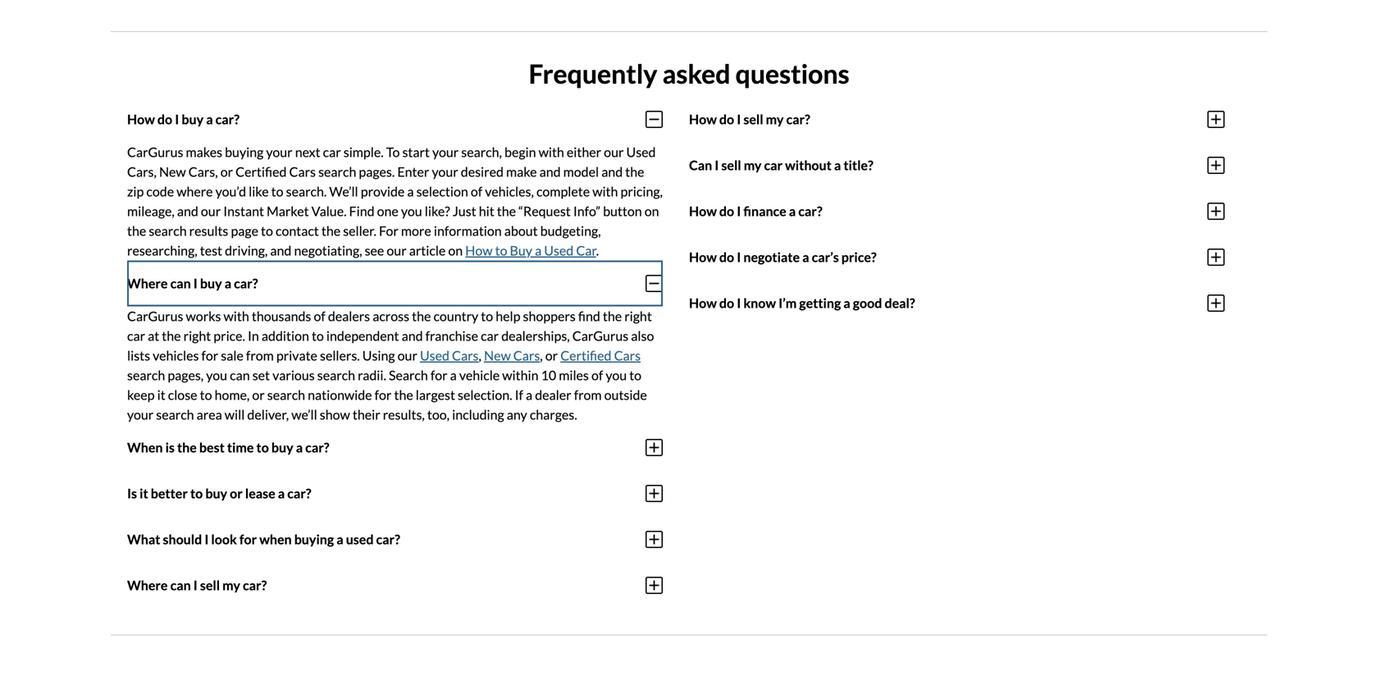 Task type: vqa. For each thing, say whether or not it's contained in the screenshot.
outweighs
no



Task type: describe. For each thing, give the bounding box(es) containing it.
the right across
[[412, 308, 431, 324]]

can
[[689, 157, 713, 173]]

your left next
[[266, 144, 293, 160]]

or up 10
[[546, 347, 558, 363]]

a left good
[[844, 295, 851, 311]]

country
[[434, 308, 479, 324]]

how do i sell my car?
[[689, 111, 811, 127]]

do for buy
[[158, 111, 172, 127]]

to up outside
[[630, 367, 642, 383]]

2 horizontal spatial you
[[606, 367, 627, 383]]

used inside "used cars , new cars , or certified cars search pages, you can set various search radii. search for a vehicle within 10 miles of you to keep it close to home, or search nationwide for the largest selection. if a dealer from outside your search area will deliver, we'll show their results, too, including any charges."
[[420, 347, 450, 363]]

how do i buy a car?
[[127, 111, 240, 127]]

pricing,
[[621, 183, 663, 199]]

how for how do i sell my car?
[[689, 111, 717, 127]]

cars down franchise
[[452, 347, 479, 363]]

about
[[505, 223, 538, 239]]

do for negotiate
[[720, 249, 735, 265]]

how do i negotiate a car's price?
[[689, 249, 877, 265]]

your right the start
[[432, 144, 459, 160]]

and down where
[[177, 203, 198, 219]]

will
[[225, 406, 245, 422]]

search.
[[286, 183, 327, 199]]

find
[[349, 203, 375, 219]]

home,
[[215, 387, 250, 403]]

dealer
[[535, 387, 572, 403]]

where for where can i buy a car?
[[127, 275, 168, 291]]

vehicles,
[[485, 183, 534, 199]]

lease
[[245, 485, 275, 501]]

0 horizontal spatial right
[[184, 328, 211, 344]]

set
[[253, 367, 270, 383]]

close
[[168, 387, 197, 403]]

plus square image for is it better to buy or lease a car?
[[646, 484, 663, 503]]

miles
[[559, 367, 589, 383]]

2 vertical spatial cargurus
[[573, 328, 629, 344]]

with inside cargurus works with thousands of dealers across the country to help shoppers find the right car at the right price. in addition to independent and franchise car dealerships, cargurus also lists vehicles for sale from private sellers. using our
[[224, 308, 249, 324]]

can i sell my car without a title?
[[689, 157, 874, 173]]

a right the if
[[526, 387, 533, 403]]

article
[[409, 242, 446, 258]]

see
[[365, 242, 384, 258]]

your up selection
[[432, 164, 458, 180]]

selection
[[417, 183, 468, 199]]

charges.
[[530, 406, 577, 422]]

plus square image for when is the best time to buy a car?
[[646, 438, 663, 457]]

car? inside dropdown button
[[305, 440, 329, 456]]

it inside "used cars , new cars , or certified cars search pages, you can set various search radii. search for a vehicle within 10 miles of you to keep it close to home, or search nationwide for the largest selection. if a dealer from outside your search area will deliver, we'll show their results, too, including any charges."
[[157, 387, 165, 403]]

when is the best time to buy a car? button
[[127, 425, 663, 471]]

a down 'used cars' link
[[450, 367, 457, 383]]

to inside dropdown button
[[190, 485, 203, 501]]

you inside cargurus makes buying your next car simple. to start your search, begin with either our used cars, new cars, or certified cars search pages. enter your desired make and model and the zip code where you'd like to search. we'll provide a selection of vehicles, complete with pricing, mileage, and our instant market value. find one you like? just hit the "request info" button on the search results page to contact the seller. for more information about budgeting, researching, test driving, and negotiating, see our article on
[[401, 203, 422, 219]]

the down mileage,
[[127, 223, 146, 239]]

desired
[[461, 164, 504, 180]]

car? right used
[[376, 531, 400, 547]]

car left at
[[127, 328, 145, 344]]

buy inside dropdown button
[[205, 485, 227, 501]]

show
[[320, 406, 350, 422]]

is it better to buy or lease a car? button
[[127, 471, 663, 516]]

shoppers
[[523, 308, 576, 324]]

like
[[249, 183, 269, 199]]

cargurus makes buying your next car simple. to start your search, begin with either our used cars, new cars, or certified cars search pages. enter your desired make and model and the zip code where you'd like to search. we'll provide a selection of vehicles, complete with pricing, mileage, and our instant market value. find one you like? just hit the "request info" button on the search results page to contact the seller. for more information about budgeting, researching, test driving, and negotiating, see our article on
[[127, 144, 663, 258]]

0 vertical spatial on
[[645, 203, 659, 219]]

how do i know i'm getting a good deal?
[[689, 295, 916, 311]]

to right like
[[271, 183, 284, 199]]

cars inside cargurus makes buying your next car simple. to start your search, begin with either our used cars, new cars, or certified cars search pages. enter your desired make and model and the zip code where you'd like to search. we'll provide a selection of vehicles, complete with pricing, mileage, and our instant market value. find one you like? just hit the "request info" button on the search results page to contact the seller. for more information about budgeting, researching, test driving, and negotiating, see our article on
[[289, 164, 316, 180]]

how do i finance a car?
[[689, 203, 823, 219]]

new cars link
[[484, 347, 540, 363]]

where can i buy a car? button
[[127, 260, 663, 306]]

plus square image for how do i know i'm getting a good deal?
[[1208, 293, 1225, 313]]

a inside "dropdown button"
[[803, 249, 810, 265]]

more
[[401, 223, 431, 239]]

area
[[197, 406, 222, 422]]

enter
[[397, 164, 430, 180]]

car? right finance
[[799, 203, 823, 219]]

car
[[576, 242, 596, 258]]

i for what should i look for when buying a used car?
[[205, 531, 209, 547]]

a down driving,
[[225, 275, 232, 291]]

car? down driving,
[[234, 275, 258, 291]]

how do i finance a car? button
[[689, 188, 1225, 234]]

to up area
[[200, 387, 212, 403]]

car inside cargurus makes buying your next car simple. to start your search, begin with either our used cars, new cars, or certified cars search pages. enter your desired make and model and the zip code where you'd like to search. we'll provide a selection of vehicles, complete with pricing, mileage, and our instant market value. find one you like? just hit the "request info" button on the search results page to contact the seller. for more information about budgeting, researching, test driving, and negotiating, see our article on
[[323, 144, 341, 160]]

search up keep
[[127, 367, 165, 383]]

of inside "used cars , new cars , or certified cars search pages, you can set various search radii. search for a vehicle within 10 miles of you to keep it close to home, or search nationwide for the largest selection. if a dealer from outside your search area will deliver, we'll show their results, too, including any charges."
[[592, 367, 603, 383]]

car? down questions
[[787, 111, 811, 127]]

without
[[785, 157, 832, 173]]

button
[[603, 203, 642, 219]]

1 cars, from the left
[[127, 164, 157, 180]]

instant
[[223, 203, 264, 219]]

works
[[186, 308, 221, 324]]

to up private
[[312, 328, 324, 344]]

our up results
[[201, 203, 221, 219]]

a right finance
[[789, 203, 796, 219]]

also
[[631, 328, 654, 344]]

our inside cargurus works with thousands of dealers across the country to help shoppers find the right car at the right price. in addition to independent and franchise car dealerships, cargurus also lists vehicles for sale from private sellers. using our
[[398, 347, 418, 363]]

how for how do i finance a car?
[[689, 203, 717, 219]]

the right hit
[[497, 203, 516, 219]]

2 cars, from the left
[[189, 164, 218, 180]]

how to buy a used car link
[[466, 242, 596, 258]]

hit
[[479, 203, 495, 219]]

researching,
[[127, 242, 197, 258]]

what should i look for when buying a used car? button
[[127, 516, 663, 562]]

title?
[[844, 157, 874, 173]]

plus square image for how do i finance a car?
[[1208, 201, 1225, 221]]

cargurus works with thousands of dealers across the country to help shoppers find the right car at the right price. in addition to independent and franchise car dealerships, cargurus also lists vehicles for sale from private sellers. using our
[[127, 308, 654, 363]]

can inside "used cars , new cars , or certified cars search pages, you can set various search radii. search for a vehicle within 10 miles of you to keep it close to home, or search nationwide for the largest selection. if a dealer from outside your search area will deliver, we'll show their results, too, including any charges."
[[230, 367, 250, 383]]

to left buy
[[495, 242, 508, 258]]

or inside cargurus makes buying your next car simple. to start your search, begin with either our used cars, new cars, or certified cars search pages. enter your desired make and model and the zip code where you'd like to search. we'll provide a selection of vehicles, complete with pricing, mileage, and our instant market value. find one you like? just hit the "request info" button on the search results page to contact the seller. for more information about budgeting, researching, test driving, and negotiating, see our article on
[[221, 164, 233, 180]]

pages,
[[168, 367, 204, 383]]

1 horizontal spatial with
[[539, 144, 564, 160]]

independent
[[327, 328, 399, 344]]

when is the best time to buy a car?
[[127, 440, 329, 456]]

deliver,
[[247, 406, 289, 422]]

the right at
[[162, 328, 181, 344]]

10
[[541, 367, 557, 383]]

sell inside can i sell my car without a title? dropdown button
[[722, 157, 742, 173]]

questions
[[736, 58, 850, 89]]

how to buy a used car .
[[466, 242, 599, 258]]

i for how do i know i'm getting a good deal?
[[737, 295, 741, 311]]

car down help at the top left of the page
[[481, 328, 499, 344]]

seller.
[[343, 223, 377, 239]]

for up largest
[[431, 367, 448, 383]]

how for how do i negotiate a car's price?
[[689, 249, 717, 265]]

how do i buy a car? button
[[127, 96, 663, 142]]

if
[[515, 387, 524, 403]]

car's
[[812, 249, 839, 265]]

sale
[[221, 347, 244, 363]]

i for how do i sell my car?
[[737, 111, 741, 127]]

of inside cargurus works with thousands of dealers across the country to help shoppers find the right car at the right price. in addition to independent and franchise car dealerships, cargurus also lists vehicles for sale from private sellers. using our
[[314, 308, 326, 324]]

plus square image for where can i sell my car?
[[646, 576, 663, 595]]

for inside dropdown button
[[240, 531, 257, 547]]

plus square image for can i sell my car without a title?
[[1208, 155, 1225, 175]]

make
[[506, 164, 537, 180]]

start
[[402, 144, 430, 160]]

frequently
[[529, 58, 658, 89]]

plus square image for what should i look for when buying a used car?
[[646, 530, 663, 549]]

car? inside dropdown button
[[287, 485, 311, 501]]

good
[[853, 295, 883, 311]]

a left used
[[337, 531, 344, 547]]

a up "makes"
[[206, 111, 213, 127]]

and right model
[[602, 164, 623, 180]]

their
[[353, 406, 380, 422]]

how do i sell my car? button
[[689, 96, 1225, 142]]

you'd
[[216, 183, 246, 199]]

selection.
[[458, 387, 513, 403]]

sell for how do i sell my car?
[[744, 111, 764, 127]]

one
[[377, 203, 399, 219]]

sell for where can i sell my car?
[[200, 577, 220, 593]]

2 horizontal spatial with
[[593, 183, 618, 199]]

i inside can i sell my car without a title? dropdown button
[[715, 157, 719, 173]]

too,
[[427, 406, 450, 422]]

the down value.
[[322, 223, 341, 239]]

how for how do i buy a car?
[[127, 111, 155, 127]]

look
[[211, 531, 237, 547]]



Task type: locate. For each thing, give the bounding box(es) containing it.
i up where
[[175, 111, 179, 127]]

buying right "makes"
[[225, 144, 264, 160]]

i for how do i buy a car?
[[175, 111, 179, 127]]

i for how do i finance a car?
[[737, 203, 741, 219]]

1 , from the left
[[479, 347, 482, 363]]

plus square image inside the how do i know i'm getting a good deal? dropdown button
[[1208, 293, 1225, 313]]

1 horizontal spatial it
[[157, 387, 165, 403]]

on
[[645, 203, 659, 219], [448, 242, 463, 258]]

to left help at the top left of the page
[[481, 308, 493, 324]]

from down miles
[[574, 387, 602, 403]]

0 horizontal spatial on
[[448, 242, 463, 258]]

help
[[496, 308, 521, 324]]

car left without
[[764, 157, 783, 173]]

simple.
[[344, 144, 384, 160]]

buy down deliver,
[[272, 440, 293, 456]]

sell
[[744, 111, 764, 127], [722, 157, 742, 173], [200, 577, 220, 593]]

0 vertical spatial from
[[246, 347, 274, 363]]

car? right lease
[[287, 485, 311, 501]]

0 vertical spatial new
[[159, 164, 186, 180]]

where inside dropdown button
[[127, 275, 168, 291]]

1 vertical spatial it
[[140, 485, 148, 501]]

find
[[578, 308, 601, 324]]

a left car's on the right top
[[803, 249, 810, 265]]

the up pricing,
[[626, 164, 645, 180]]

and
[[540, 164, 561, 180], [602, 164, 623, 180], [177, 203, 198, 219], [270, 242, 292, 258], [402, 328, 423, 344]]

our down for
[[387, 242, 407, 258]]

page
[[231, 223, 258, 239]]

a inside dropdown button
[[296, 440, 303, 456]]

i inside how do i finance a car? dropdown button
[[737, 203, 741, 219]]

my inside where can i sell my car? 'dropdown button'
[[223, 577, 240, 593]]

minus square image
[[646, 109, 663, 129]]

1 vertical spatial my
[[744, 157, 762, 173]]

1 vertical spatial right
[[184, 328, 211, 344]]

buy down "test"
[[200, 275, 222, 291]]

0 vertical spatial sell
[[744, 111, 764, 127]]

1 vertical spatial of
[[314, 308, 326, 324]]

2 vertical spatial used
[[420, 347, 450, 363]]

better
[[151, 485, 188, 501]]

0 vertical spatial with
[[539, 144, 564, 160]]

1 plus square image from the top
[[1208, 109, 1225, 129]]

how inside how do i buy a car? dropdown button
[[127, 111, 155, 127]]

zip
[[127, 183, 144, 199]]

1 horizontal spatial certified
[[561, 347, 612, 363]]

to inside dropdown button
[[256, 440, 269, 456]]

model
[[563, 164, 599, 180]]

i inside the where can i buy a car? dropdown button
[[193, 275, 198, 291]]

it right keep
[[157, 387, 165, 403]]

how down information
[[466, 242, 493, 258]]

2 , from the left
[[540, 347, 543, 363]]

minus square image
[[646, 274, 663, 293]]

0 horizontal spatial used
[[420, 347, 450, 363]]

how do i know i'm getting a good deal? button
[[689, 280, 1225, 326]]

0 horizontal spatial cars,
[[127, 164, 157, 180]]

a left title?
[[835, 157, 841, 173]]

car inside can i sell my car without a title? dropdown button
[[764, 157, 783, 173]]

or down set
[[252, 387, 265, 403]]

from inside "used cars , new cars , or certified cars search pages, you can set various search radii. search for a vehicle within 10 miles of you to keep it close to home, or search nationwide for the largest selection. if a dealer from outside your search area will deliver, we'll show their results, too, including any charges."
[[574, 387, 602, 403]]

plus square image inside how do i sell my car? dropdown button
[[1208, 109, 1225, 129]]

1 horizontal spatial sell
[[722, 157, 742, 173]]

can inside dropdown button
[[170, 275, 191, 291]]

how
[[127, 111, 155, 127], [689, 111, 717, 127], [689, 203, 717, 219], [466, 242, 493, 258], [689, 249, 717, 265], [689, 295, 717, 311]]

search down various
[[267, 387, 305, 403]]

2 horizontal spatial sell
[[744, 111, 764, 127]]

driving,
[[225, 242, 268, 258]]

when
[[259, 531, 292, 547]]

1 vertical spatial plus square image
[[1208, 155, 1225, 175]]

frequently asked questions
[[529, 58, 850, 89]]

how for how to buy a used car .
[[466, 242, 493, 258]]

know
[[744, 295, 776, 311]]

cargurus up code
[[127, 144, 183, 160]]

sell down look
[[200, 577, 220, 593]]

1 horizontal spatial of
[[471, 183, 483, 199]]

can
[[170, 275, 191, 291], [230, 367, 250, 383], [170, 577, 191, 593]]

i down should
[[193, 577, 198, 593]]

0 horizontal spatial my
[[223, 577, 240, 593]]

i inside what should i look for when buying a used car? dropdown button
[[205, 531, 209, 547]]

do for finance
[[720, 203, 735, 219]]

new up code
[[159, 164, 186, 180]]

i inside how do i sell my car? dropdown button
[[737, 111, 741, 127]]

mileage,
[[127, 203, 175, 219]]

search down close
[[156, 406, 194, 422]]

how up zip
[[127, 111, 155, 127]]

to
[[271, 183, 284, 199], [261, 223, 273, 239], [495, 242, 508, 258], [481, 308, 493, 324], [312, 328, 324, 344], [630, 367, 642, 383], [200, 387, 212, 403], [256, 440, 269, 456], [190, 485, 203, 501]]

i for how do i negotiate a car's price?
[[737, 249, 741, 265]]

best
[[199, 440, 225, 456]]

i up "can i sell my car without a title?"
[[737, 111, 741, 127]]

a inside dropdown button
[[278, 485, 285, 501]]

0 vertical spatial of
[[471, 183, 483, 199]]

used cars , new cars , or certified cars search pages, you can set various search radii. search for a vehicle within 10 miles of you to keep it close to home, or search nationwide for the largest selection. if a dealer from outside your search area will deliver, we'll show their results, too, including any charges.
[[127, 347, 647, 422]]

2 horizontal spatial of
[[592, 367, 603, 383]]

used
[[346, 531, 374, 547]]

1 where from the top
[[127, 275, 168, 291]]

1 vertical spatial on
[[448, 242, 463, 258]]

1 vertical spatial certified
[[561, 347, 612, 363]]

the inside dropdown button
[[177, 440, 197, 456]]

can down researching,
[[170, 275, 191, 291]]

begin
[[505, 144, 536, 160]]

1 horizontal spatial ,
[[540, 347, 543, 363]]

1 horizontal spatial cars,
[[189, 164, 218, 180]]

2 horizontal spatial used
[[627, 144, 656, 160]]

how inside the how do i know i'm getting a good deal? dropdown button
[[689, 295, 717, 311]]

do for know
[[720, 295, 735, 311]]

how left negotiate
[[689, 249, 717, 265]]

new inside "used cars , new cars , or certified cars search pages, you can set various search radii. search for a vehicle within 10 miles of you to keep it close to home, or search nationwide for the largest selection. if a dealer from outside your search area will deliver, we'll show their results, too, including any charges."
[[484, 347, 511, 363]]

1 horizontal spatial new
[[484, 347, 511, 363]]

1 vertical spatial used
[[544, 242, 574, 258]]

0 horizontal spatial it
[[140, 485, 148, 501]]

0 vertical spatial where
[[127, 275, 168, 291]]

and inside cargurus works with thousands of dealers across the country to help shoppers find the right car at the right price. in addition to independent and franchise car dealerships, cargurus also lists vehicles for sale from private sellers. using our
[[402, 328, 423, 344]]

1 horizontal spatial on
[[645, 203, 659, 219]]

of left dealers
[[314, 308, 326, 324]]

used cars link
[[420, 347, 479, 363]]

thousands
[[252, 308, 311, 324]]

various
[[273, 367, 315, 383]]

is it better to buy or lease a car?
[[127, 485, 311, 501]]

do left negotiate
[[720, 249, 735, 265]]

cargurus
[[127, 144, 183, 160], [127, 308, 183, 324], [573, 328, 629, 344]]

a right buy
[[535, 242, 542, 258]]

and down contact
[[270, 242, 292, 258]]

our up "search"
[[398, 347, 418, 363]]

my for where can i sell my car?
[[223, 577, 240, 593]]

can inside 'dropdown button'
[[170, 577, 191, 593]]

.
[[596, 242, 599, 258]]

certified cars link
[[561, 347, 641, 363]]

plus square image inside can i sell my car without a title? dropdown button
[[1208, 155, 1225, 175]]

cargurus up at
[[127, 308, 183, 324]]

2 vertical spatial of
[[592, 367, 603, 383]]

the inside "used cars , new cars , or certified cars search pages, you can set various search radii. search for a vehicle within 10 miles of you to keep it close to home, or search nationwide for the largest selection. if a dealer from outside your search area will deliver, we'll show their results, too, including any charges."
[[394, 387, 413, 403]]

i left know
[[737, 295, 741, 311]]

can for sell
[[170, 577, 191, 593]]

plus square image inside what should i look for when buying a used car? dropdown button
[[646, 530, 663, 549]]

to right the better
[[190, 485, 203, 501]]

cargurus for at
[[127, 308, 183, 324]]

i for where can i buy a car?
[[193, 275, 198, 291]]

my down look
[[223, 577, 240, 593]]

results,
[[383, 406, 425, 422]]

right
[[625, 308, 652, 324], [184, 328, 211, 344]]

i inside where can i sell my car? 'dropdown button'
[[193, 577, 198, 593]]

0 horizontal spatial ,
[[479, 347, 482, 363]]

with
[[539, 144, 564, 160], [593, 183, 618, 199], [224, 308, 249, 324]]

a right lease
[[278, 485, 285, 501]]

contact
[[276, 223, 319, 239]]

cars,
[[127, 164, 157, 180], [189, 164, 218, 180]]

within
[[502, 367, 539, 383]]

0 vertical spatial buying
[[225, 144, 264, 160]]

do up code
[[158, 111, 172, 127]]

or left lease
[[230, 485, 243, 501]]

buy
[[510, 242, 533, 258]]

complete
[[537, 183, 590, 199]]

0 horizontal spatial sell
[[200, 577, 220, 593]]

can for buy
[[170, 275, 191, 291]]

plus square image for how do i negotiate a car's price?
[[1208, 247, 1225, 267]]

search up researching,
[[149, 223, 187, 239]]

sell inside how do i sell my car? dropdown button
[[744, 111, 764, 127]]

0 vertical spatial plus square image
[[1208, 109, 1225, 129]]

how inside how do i negotiate a car's price? "dropdown button"
[[689, 249, 717, 265]]

new up vehicle
[[484, 347, 511, 363]]

or up 'you'd'
[[221, 164, 233, 180]]

i right can
[[715, 157, 719, 173]]

do down asked at the top
[[720, 111, 735, 127]]

1 horizontal spatial my
[[744, 157, 762, 173]]

2 where from the top
[[127, 577, 168, 593]]

our right either
[[604, 144, 624, 160]]

2 vertical spatial with
[[224, 308, 249, 324]]

search up we'll
[[318, 164, 356, 180]]

for right look
[[240, 531, 257, 547]]

1 horizontal spatial buying
[[294, 531, 334, 547]]

plus square image for how do i sell my car?
[[1208, 109, 1225, 129]]

dealers
[[328, 308, 370, 324]]

used inside cargurus makes buying your next car simple. to start your search, begin with either our used cars, new cars, or certified cars search pages. enter your desired make and model and the zip code where you'd like to search. we'll provide a selection of vehicles, complete with pricing, mileage, and our instant market value. find one you like? just hit the "request info" button on the search results page to contact the seller. for more information about budgeting, researching, test driving, and negotiating, see our article on
[[627, 144, 656, 160]]

or inside dropdown button
[[230, 485, 243, 501]]

0 vertical spatial my
[[766, 111, 784, 127]]

cars down also
[[614, 347, 641, 363]]

1 vertical spatial can
[[230, 367, 250, 383]]

1 horizontal spatial you
[[401, 203, 422, 219]]

of down desired
[[471, 183, 483, 199]]

what should i look for when buying a used car?
[[127, 531, 400, 547]]

plus square image inside how do i negotiate a car's price? "dropdown button"
[[1208, 247, 1225, 267]]

you up the more
[[401, 203, 422, 219]]

using
[[363, 347, 395, 363]]

how up can
[[689, 111, 717, 127]]

, up vehicle
[[479, 347, 482, 363]]

1 horizontal spatial from
[[574, 387, 602, 403]]

plus square image
[[1208, 109, 1225, 129], [1208, 155, 1225, 175]]

1 vertical spatial sell
[[722, 157, 742, 173]]

2 vertical spatial can
[[170, 577, 191, 593]]

a down we'll
[[296, 440, 303, 456]]

where for where can i sell my car?
[[127, 577, 168, 593]]

buy left lease
[[205, 485, 227, 501]]

buy up "makes"
[[182, 111, 204, 127]]

certified inside "used cars , new cars , or certified cars search pages, you can set various search radii. search for a vehicle within 10 miles of you to keep it close to home, or search nationwide for the largest selection. if a dealer from outside your search area will deliver, we'll show their results, too, including any charges."
[[561, 347, 612, 363]]

certified up like
[[236, 164, 287, 180]]

and up complete at top
[[540, 164, 561, 180]]

we'll
[[329, 183, 358, 199]]

radii.
[[358, 367, 386, 383]]

1 horizontal spatial right
[[625, 308, 652, 324]]

plus square image inside how do i finance a car? dropdown button
[[1208, 201, 1225, 221]]

i inside the how do i know i'm getting a good deal? dropdown button
[[737, 295, 741, 311]]

i'm
[[779, 295, 797, 311]]

getting
[[800, 295, 841, 311]]

0 horizontal spatial of
[[314, 308, 326, 324]]

keep
[[127, 387, 155, 403]]

1 vertical spatial new
[[484, 347, 511, 363]]

largest
[[416, 387, 455, 403]]

"request
[[519, 203, 571, 219]]

how down can
[[689, 203, 717, 219]]

certified
[[236, 164, 287, 180], [561, 347, 612, 363]]

search up nationwide
[[317, 367, 355, 383]]

private
[[276, 347, 318, 363]]

can down should
[[170, 577, 191, 593]]

on down pricing,
[[645, 203, 659, 219]]

, down dealerships,
[[540, 347, 543, 363]]

where inside where can i sell my car? 'dropdown button'
[[127, 577, 168, 593]]

it inside dropdown button
[[140, 485, 148, 501]]

franchise
[[426, 328, 478, 344]]

cars up the within
[[514, 347, 540, 363]]

i for where can i sell my car?
[[193, 577, 198, 593]]

in
[[248, 328, 259, 344]]

0 horizontal spatial buying
[[225, 144, 264, 160]]

your inside "used cars , new cars , or certified cars search pages, you can set various search radii. search for a vehicle within 10 miles of you to keep it close to home, or search nationwide for the largest selection. if a dealer from outside your search area will deliver, we'll show their results, too, including any charges."
[[127, 406, 154, 422]]

i left negotiate
[[737, 249, 741, 265]]

1 vertical spatial with
[[593, 183, 618, 199]]

0 horizontal spatial with
[[224, 308, 249, 324]]

used
[[627, 144, 656, 160], [544, 242, 574, 258], [420, 347, 450, 363]]

negotiating,
[[294, 242, 362, 258]]

my for how do i sell my car?
[[766, 111, 784, 127]]

0 vertical spatial used
[[627, 144, 656, 160]]

2 plus square image from the top
[[1208, 155, 1225, 175]]

our
[[604, 144, 624, 160], [201, 203, 221, 219], [387, 242, 407, 258], [398, 347, 418, 363]]

time
[[227, 440, 254, 456]]

either
[[567, 144, 602, 160]]

price.
[[214, 328, 245, 344]]

plus square image
[[1208, 201, 1225, 221], [1208, 247, 1225, 267], [1208, 293, 1225, 313], [646, 438, 663, 457], [646, 484, 663, 503], [646, 530, 663, 549], [646, 576, 663, 595]]

0 horizontal spatial new
[[159, 164, 186, 180]]

how left know
[[689, 295, 717, 311]]

should
[[163, 531, 202, 547]]

search,
[[461, 144, 502, 160]]

the right find
[[603, 308, 622, 324]]

is
[[165, 440, 175, 456]]

my inside how do i sell my car? dropdown button
[[766, 111, 784, 127]]

used down budgeting,
[[544, 242, 574, 258]]

budgeting,
[[541, 223, 601, 239]]

2 vertical spatial my
[[223, 577, 240, 593]]

0 vertical spatial it
[[157, 387, 165, 403]]

cars up search.
[[289, 164, 316, 180]]

to right the page
[[261, 223, 273, 239]]

cargurus for cars,
[[127, 144, 183, 160]]

market
[[267, 203, 309, 219]]

test
[[200, 242, 222, 258]]

the right is
[[177, 440, 197, 456]]

0 vertical spatial certified
[[236, 164, 287, 180]]

cars, down "makes"
[[189, 164, 218, 180]]

plus square image inside where can i sell my car? 'dropdown button'
[[646, 576, 663, 595]]

search
[[389, 367, 428, 383]]

search
[[318, 164, 356, 180], [149, 223, 187, 239], [127, 367, 165, 383], [317, 367, 355, 383], [267, 387, 305, 403], [156, 406, 194, 422]]

for left sale
[[201, 347, 218, 363]]

0 vertical spatial right
[[625, 308, 652, 324]]

how inside how do i finance a car? dropdown button
[[689, 203, 717, 219]]

plus square image inside when is the best time to buy a car? dropdown button
[[646, 438, 663, 457]]

0 vertical spatial cargurus
[[127, 144, 183, 160]]

a inside cargurus makes buying your next car simple. to start your search, begin with either our used cars, new cars, or certified cars search pages. enter your desired make and model and the zip code where you'd like to search. we'll provide a selection of vehicles, complete with pricing, mileage, and our instant market value. find one you like? just hit the "request info" button on the search results page to contact the seller. for more information about budgeting, researching, test driving, and negotiating, see our article on
[[407, 183, 414, 199]]

2 horizontal spatial my
[[766, 111, 784, 127]]

you
[[401, 203, 422, 219], [206, 367, 227, 383], [606, 367, 627, 383]]

from up set
[[246, 347, 274, 363]]

cars
[[289, 164, 316, 180], [452, 347, 479, 363], [514, 347, 540, 363], [614, 347, 641, 363]]

buying inside cargurus makes buying your next car simple. to start your search, begin with either our used cars, new cars, or certified cars search pages. enter your desired make and model and the zip code where you'd like to search. we'll provide a selection of vehicles, complete with pricing, mileage, and our instant market value. find one you like? just hit the "request info" button on the search results page to contact the seller. for more information about budgeting, researching, test driving, and negotiating, see our article on
[[225, 144, 264, 160]]

sell right can
[[722, 157, 742, 173]]

nationwide
[[308, 387, 372, 403]]

buy inside dropdown button
[[272, 440, 293, 456]]

1 vertical spatial cargurus
[[127, 308, 183, 324]]

i inside how do i negotiate a car's price? "dropdown button"
[[737, 249, 741, 265]]

sell inside where can i sell my car? 'dropdown button'
[[200, 577, 220, 593]]

buy
[[182, 111, 204, 127], [200, 275, 222, 291], [272, 440, 293, 456], [205, 485, 227, 501]]

my up "can i sell my car without a title?"
[[766, 111, 784, 127]]

sell up "can i sell my car without a title?"
[[744, 111, 764, 127]]

like?
[[425, 203, 450, 219]]

2 vertical spatial sell
[[200, 577, 220, 593]]

0 horizontal spatial certified
[[236, 164, 287, 180]]

where
[[177, 183, 213, 199]]

plus square image inside is it better to buy or lease a car? dropdown button
[[646, 484, 663, 503]]

0 vertical spatial can
[[170, 275, 191, 291]]

cargurus inside cargurus makes buying your next car simple. to start your search, begin with either our used cars, new cars, or certified cars search pages. enter your desired make and model and the zip code where you'd like to search. we'll provide a selection of vehicles, complete with pricing, mileage, and our instant market value. find one you like? just hit the "request info" button on the search results page to contact the seller. for more information about budgeting, researching, test driving, and negotiating, see our article on
[[127, 144, 183, 160]]

can down sale
[[230, 367, 250, 383]]

my inside can i sell my car without a title? dropdown button
[[744, 157, 762, 173]]

1 vertical spatial from
[[574, 387, 602, 403]]

how for how do i know i'm getting a good deal?
[[689, 295, 717, 311]]

lists
[[127, 347, 150, 363]]

car? up "makes"
[[216, 111, 240, 127]]

how do i negotiate a car's price? button
[[689, 234, 1225, 280]]

on down information
[[448, 242, 463, 258]]

1 horizontal spatial used
[[544, 242, 574, 258]]

0 horizontal spatial from
[[246, 347, 274, 363]]

do inside "dropdown button"
[[720, 249, 735, 265]]

how inside how do i sell my car? dropdown button
[[689, 111, 717, 127]]

i left finance
[[737, 203, 741, 219]]

do for sell
[[720, 111, 735, 127]]

finance
[[744, 203, 787, 219]]

cars, up zip
[[127, 164, 157, 180]]

for down radii.
[[375, 387, 392, 403]]

buying inside dropdown button
[[294, 531, 334, 547]]

including
[[452, 406, 504, 422]]

to right time
[[256, 440, 269, 456]]

new
[[159, 164, 186, 180], [484, 347, 511, 363]]

info"
[[573, 203, 601, 219]]

new inside cargurus makes buying your next car simple. to start your search, begin with either our used cars, new cars, or certified cars search pages. enter your desired make and model and the zip code where you'd like to search. we'll provide a selection of vehicles, complete with pricing, mileage, and our instant market value. find one you like? just hit the "request info" button on the search results page to contact the seller. for more information about budgeting, researching, test driving, and negotiating, see our article on
[[159, 164, 186, 180]]

for inside cargurus works with thousands of dealers across the country to help shoppers find the right car at the right price. in addition to independent and franchise car dealerships, cargurus also lists vehicles for sale from private sellers. using our
[[201, 347, 218, 363]]

of inside cargurus makes buying your next car simple. to start your search, begin with either our used cars, new cars, or certified cars search pages. enter your desired make and model and the zip code where you'd like to search. we'll provide a selection of vehicles, complete with pricing, mileage, and our instant market value. find one you like? just hit the "request info" button on the search results page to contact the seller. for more information about budgeting, researching, test driving, and negotiating, see our article on
[[471, 183, 483, 199]]

from inside cargurus works with thousands of dealers across the country to help shoppers find the right car at the right price. in addition to independent and franchise car dealerships, cargurus also lists vehicles for sale from private sellers. using our
[[246, 347, 274, 363]]

1 vertical spatial where
[[127, 577, 168, 593]]

i inside how do i buy a car? dropdown button
[[175, 111, 179, 127]]

car? inside 'dropdown button'
[[243, 577, 267, 593]]

certified inside cargurus makes buying your next car simple. to start your search, begin with either our used cars, new cars, or certified cars search pages. enter your desired make and model and the zip code where you'd like to search. we'll provide a selection of vehicles, complete with pricing, mileage, and our instant market value. find one you like? just hit the "request info" button on the search results page to contact the seller. for more information about budgeting, researching, test driving, and negotiating, see our article on
[[236, 164, 287, 180]]

1 vertical spatial buying
[[294, 531, 334, 547]]

0 horizontal spatial you
[[206, 367, 227, 383]]



